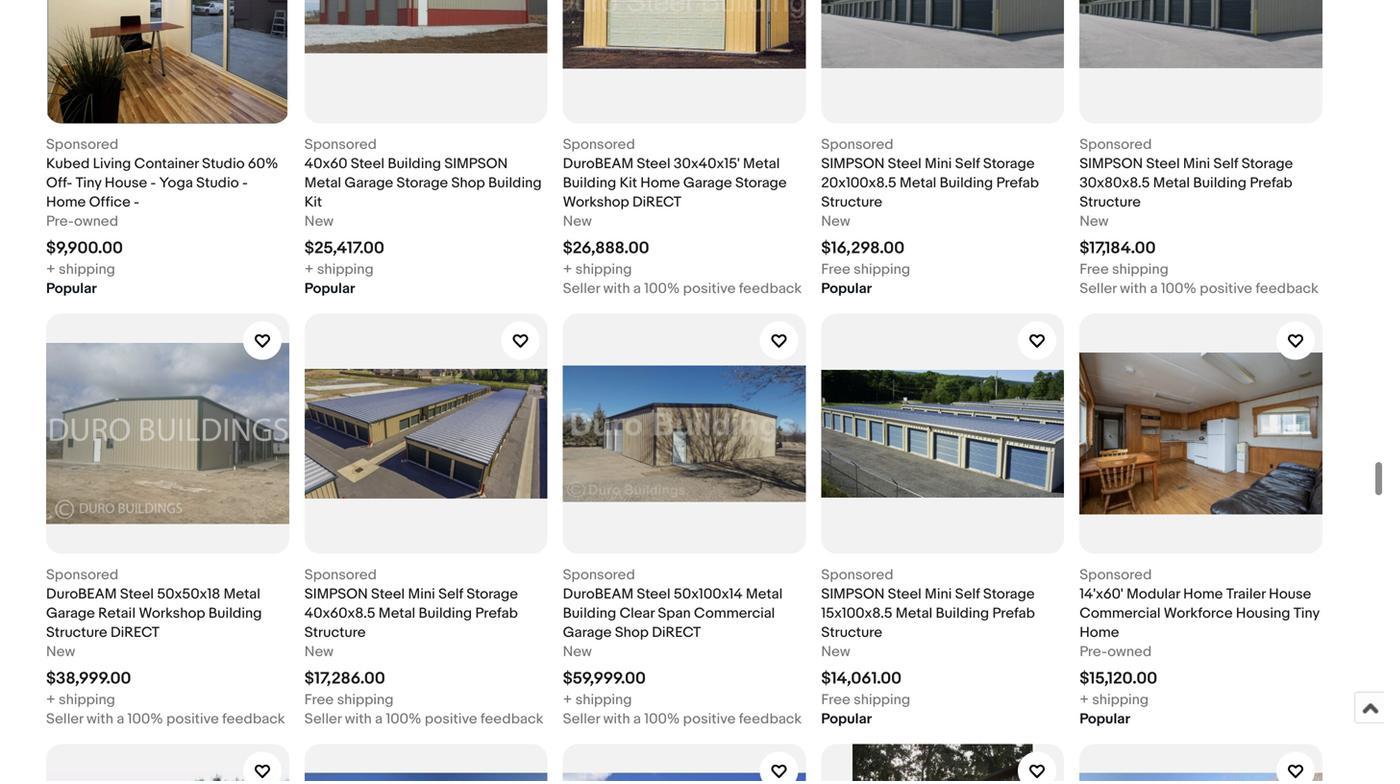 Task type: describe. For each thing, give the bounding box(es) containing it.
60%
[[248, 155, 278, 172]]

workshop inside sponsored durobeam steel 30x40x15' metal building kit home garage storage workshop direct new $26,888.00 + shipping seller with a 100% positive feedback
[[563, 194, 629, 211]]

0 vertical spatial studio
[[202, 155, 245, 172]]

popular text field for $9,900.00
[[46, 279, 97, 298]]

simpson inside sponsored 40x60 steel building simpson metal garage storage shop building kit new $25,417.00 + shipping popular
[[445, 155, 508, 172]]

metal inside sponsored simpson steel mini self storage 20x100x8.5 metal building prefab structure new $16,298.00 free shipping popular
[[900, 174, 937, 192]]

shipping inside sponsored durobeam steel 30x40x15' metal building kit home garage storage workshop direct new $26,888.00 + shipping seller with a 100% positive feedback
[[576, 261, 632, 278]]

sponsored simpson steel mini self storage 30x80x8.5 metal building prefab structure new $17,184.00 free shipping seller with a 100% positive feedback
[[1080, 136, 1319, 297]]

sponsored for $16,298.00
[[822, 136, 894, 153]]

a for $17,184.00
[[1151, 280, 1158, 297]]

span
[[658, 605, 691, 622]]

building inside the sponsored simpson steel mini self storage 40x60x8.5 metal building prefab structure new $17,286.00 free shipping seller with a 100% positive feedback
[[419, 605, 472, 622]]

simpson for $14,061.00
[[822, 586, 885, 603]]

retail
[[98, 605, 136, 622]]

steel for $26,888.00
[[637, 155, 671, 172]]

container
[[134, 155, 199, 172]]

home up the "workforce"
[[1184, 586, 1223, 603]]

house inside sponsored 14'x60' modular home trailer house commercial workforce housing tiny home pre-owned $15,120.00 + shipping popular
[[1269, 586, 1312, 603]]

0 horizontal spatial -
[[134, 194, 139, 211]]

sponsored for $26,888.00
[[563, 136, 635, 153]]

$26,888.00 text field
[[563, 238, 650, 259]]

building inside sponsored durobeam steel 50x100x14 metal building clear span commercial garage shop direct new $59,999.00 + shipping seller with a 100% positive feedback
[[563, 605, 617, 622]]

sponsored 40x60 steel building simpson metal garage storage shop building kit new $25,417.00 + shipping popular
[[305, 136, 542, 297]]

new text field for $25,417.00
[[305, 212, 334, 231]]

sponsored durobeam steel 50x50x18 metal garage retail workshop building structure direct new $38,999.00 + shipping seller with a 100% positive feedback
[[46, 567, 285, 728]]

shipping inside the sponsored simpson steel mini self storage 40x60x8.5 metal building prefab structure new $17,286.00 free shipping seller with a 100% positive feedback
[[337, 692, 394, 709]]

metal inside sponsored durobeam steel 30x40x15' metal building kit home garage storage workshop direct new $26,888.00 + shipping seller with a 100% positive feedback
[[743, 155, 780, 172]]

popular text field for $15,120.00
[[1080, 710, 1131, 729]]

prefab for $14,061.00
[[993, 605, 1035, 622]]

$15,120.00
[[1080, 669, 1158, 689]]

with for $38,999.00
[[87, 711, 113, 728]]

100% inside sponsored durobeam steel 50x100x14 metal building clear span commercial garage shop direct new $59,999.00 + shipping seller with a 100% positive feedback
[[644, 711, 680, 728]]

sponsored text field for $17,184.00
[[1080, 135, 1152, 154]]

sponsored for $17,286.00
[[305, 567, 377, 584]]

storage inside sponsored 40x60 steel building simpson metal garage storage shop building kit new $25,417.00 + shipping popular
[[397, 174, 448, 192]]

owned inside sponsored kubed living container studio 60% off- tiny house - yoga studio - home office - pre-owned $9,900.00 + shipping popular
[[74, 213, 118, 230]]

feedback for $17,286.00
[[481, 711, 544, 728]]

garage inside sponsored 40x60 steel building simpson metal garage storage shop building kit new $25,417.00 + shipping popular
[[345, 174, 393, 192]]

new for $17,184.00
[[1080, 213, 1109, 230]]

$9,900.00 text field
[[46, 238, 123, 259]]

workforce
[[1164, 605, 1233, 622]]

+ inside sponsored 40x60 steel building simpson metal garage storage shop building kit new $25,417.00 + shipping popular
[[305, 261, 314, 278]]

home inside sponsored durobeam steel 30x40x15' metal building kit home garage storage workshop direct new $26,888.00 + shipping seller with a 100% positive feedback
[[641, 174, 680, 192]]

kit inside sponsored durobeam steel 30x40x15' metal building kit home garage storage workshop direct new $26,888.00 + shipping seller with a 100% positive feedback
[[620, 174, 637, 192]]

a inside sponsored durobeam steel 50x100x14 metal building clear span commercial garage shop direct new $59,999.00 + shipping seller with a 100% positive feedback
[[634, 711, 641, 728]]

building inside sponsored simpson steel mini self storage 20x100x8.5 metal building prefab structure new $16,298.00 free shipping popular
[[940, 174, 994, 192]]

with inside sponsored durobeam steel 50x100x14 metal building clear span commercial garage shop direct new $59,999.00 + shipping seller with a 100% positive feedback
[[603, 711, 630, 728]]

$26,888.00
[[563, 238, 650, 259]]

prefab for $16,298.00
[[997, 174, 1039, 192]]

with inside sponsored durobeam steel 30x40x15' metal building kit home garage storage workshop direct new $26,888.00 + shipping seller with a 100% positive feedback
[[603, 280, 630, 297]]

building inside sponsored simpson steel mini self storage 30x80x8.5 metal building prefab structure new $17,184.00 free shipping seller with a 100% positive feedback
[[1194, 174, 1247, 192]]

durobeam for $26,888.00
[[563, 155, 634, 172]]

with for $17,184.00
[[1120, 280, 1147, 297]]

tiny inside sponsored kubed living container studio 60% off- tiny house - yoga studio - home office - pre-owned $9,900.00 + shipping popular
[[76, 174, 101, 192]]

mini for $14,061.00
[[925, 586, 952, 603]]

new text field for $17,286.00
[[305, 643, 334, 662]]

sponsored kubed living container studio 60% off- tiny house - yoga studio - home office - pre-owned $9,900.00 + shipping popular
[[46, 136, 278, 297]]

kit inside sponsored 40x60 steel building simpson metal garage storage shop building kit new $25,417.00 + shipping popular
[[305, 194, 322, 211]]

+ inside sponsored durobeam steel 50x100x14 metal building clear span commercial garage shop direct new $59,999.00 + shipping seller with a 100% positive feedback
[[563, 692, 572, 709]]

direct inside sponsored durobeam steel 50x50x18 metal garage retail workshop building structure direct new $38,999.00 + shipping seller with a 100% positive feedback
[[111, 624, 160, 642]]

living
[[93, 155, 131, 172]]

a for $17,286.00
[[375, 711, 383, 728]]

$38,999.00
[[46, 669, 131, 689]]

$17,184.00
[[1080, 238, 1156, 259]]

$9,900.00
[[46, 238, 123, 259]]

building inside sponsored simpson steel mini self storage 15x100x8.5 metal building prefab structure new $14,061.00 free shipping popular
[[936, 605, 990, 622]]

trailer
[[1227, 586, 1266, 603]]

popular inside sponsored 14'x60' modular home trailer house commercial workforce housing tiny home pre-owned $15,120.00 + shipping popular
[[1080, 711, 1131, 728]]

sponsored text field for $17,286.00
[[305, 566, 377, 585]]

steel for $59,999.00
[[637, 586, 671, 603]]

seller for $17,286.00
[[305, 711, 342, 728]]

seller inside sponsored durobeam steel 50x100x14 metal building clear span commercial garage shop direct new $59,999.00 + shipping seller with a 100% positive feedback
[[563, 711, 600, 728]]

seller for $17,184.00
[[1080, 280, 1117, 297]]

building inside sponsored durobeam steel 30x40x15' metal building kit home garage storage workshop direct new $26,888.00 + shipping seller with a 100% positive feedback
[[563, 174, 617, 192]]

popular text field for $14,061.00
[[822, 710, 872, 729]]

shipping inside sponsored 14'x60' modular home trailer house commercial workforce housing tiny home pre-owned $15,120.00 + shipping popular
[[1093, 692, 1149, 709]]

$25,417.00
[[305, 238, 385, 259]]

$38,999.00 text field
[[46, 669, 131, 689]]

$14,061.00 text field
[[822, 669, 902, 689]]

sponsored text field for $9,900.00
[[46, 135, 118, 154]]

free for $17,184.00
[[1080, 261, 1109, 278]]

seller with a 100% positive feedback text field for $38,999.00
[[46, 710, 285, 729]]

free shipping text field for $17,286.00
[[305, 691, 394, 710]]

new text field for $26,888.00
[[563, 212, 592, 231]]

100% for $17,286.00
[[386, 711, 422, 728]]

house inside sponsored kubed living container studio 60% off- tiny house - yoga studio - home office - pre-owned $9,900.00 + shipping popular
[[105, 174, 147, 192]]

popular inside sponsored kubed living container studio 60% off- tiny house - yoga studio - home office - pre-owned $9,900.00 + shipping popular
[[46, 280, 97, 297]]

shop inside sponsored durobeam steel 50x100x14 metal building clear span commercial garage shop direct new $59,999.00 + shipping seller with a 100% positive feedback
[[615, 624, 649, 642]]

shop inside sponsored 40x60 steel building simpson metal garage storage shop building kit new $25,417.00 + shipping popular
[[451, 174, 485, 192]]

sponsored text field for $59,999.00
[[563, 566, 635, 585]]

storage for $16,298.00
[[984, 155, 1035, 172]]

popular for $16,298.00
[[822, 280, 872, 297]]

self for $14,061.00
[[955, 586, 980, 603]]

seller inside sponsored durobeam steel 30x40x15' metal building kit home garage storage workshop direct new $26,888.00 + shipping seller with a 100% positive feedback
[[563, 280, 600, 297]]

steel for $38,999.00
[[120, 586, 154, 603]]

mini for $16,298.00
[[925, 155, 952, 172]]

sponsored text field for $15,120.00
[[1080, 566, 1152, 585]]

$59,999.00
[[563, 669, 646, 689]]

tiny inside sponsored 14'x60' modular home trailer house commercial workforce housing tiny home pre-owned $15,120.00 + shipping popular
[[1294, 605, 1320, 622]]

free for $14,061.00
[[822, 692, 851, 709]]

free shipping text field for $16,298.00
[[822, 260, 911, 279]]

free shipping text field for $17,184.00
[[1080, 260, 1169, 279]]

structure for $16,298.00
[[822, 194, 883, 211]]

steel for $17,184.00
[[1147, 155, 1180, 172]]

clear
[[620, 605, 655, 622]]

40x60
[[305, 155, 348, 172]]

metal inside sponsored 40x60 steel building simpson metal garage storage shop building kit new $25,417.00 + shipping popular
[[305, 174, 341, 192]]

storage for $17,286.00
[[467, 586, 518, 603]]

Pre-owned text field
[[46, 212, 118, 231]]

popular text field for $25,417.00
[[305, 279, 355, 298]]

sponsored for $9,900.00
[[46, 136, 118, 153]]

shipping inside sponsored kubed living container studio 60% off- tiny house - yoga studio - home office - pre-owned $9,900.00 + shipping popular
[[59, 261, 115, 278]]

new text field for $38,999.00
[[46, 643, 75, 662]]

prefab for $17,286.00
[[475, 605, 518, 622]]

office
[[89, 194, 131, 211]]

$17,286.00 text field
[[305, 669, 385, 689]]

feedback inside sponsored durobeam steel 50x100x14 metal building clear span commercial garage shop direct new $59,999.00 + shipping seller with a 100% positive feedback
[[739, 711, 802, 728]]

storage for $14,061.00
[[984, 586, 1035, 603]]

steel for $25,417.00
[[351, 155, 385, 172]]

structure inside sponsored durobeam steel 50x50x18 metal garage retail workshop building structure direct new $38,999.00 + shipping seller with a 100% positive feedback
[[46, 624, 107, 642]]

mini for $17,184.00
[[1184, 155, 1211, 172]]

self for $16,298.00
[[955, 155, 980, 172]]

home inside sponsored kubed living container studio 60% off- tiny house - yoga studio - home office - pre-owned $9,900.00 + shipping popular
[[46, 194, 86, 211]]

durobeam for $38,999.00
[[46, 586, 117, 603]]

sponsored simpson steel mini self storage 15x100x8.5 metal building prefab structure new $14,061.00 free shipping popular
[[822, 567, 1035, 728]]

sponsored for $14,061.00
[[822, 567, 894, 584]]

30x80x8.5
[[1080, 174, 1150, 192]]

popular for $14,061.00
[[822, 711, 872, 728]]

feedback inside sponsored durobeam steel 30x40x15' metal building kit home garage storage workshop direct new $26,888.00 + shipping seller with a 100% positive feedback
[[739, 280, 802, 297]]

housing
[[1236, 605, 1291, 622]]

new for $17,286.00
[[305, 644, 334, 661]]

shipping inside sponsored simpson steel mini self storage 15x100x8.5 metal building prefab structure new $14,061.00 free shipping popular
[[854, 692, 911, 709]]

Pre-owned text field
[[1080, 643, 1152, 662]]

metal inside sponsored durobeam steel 50x50x18 metal garage retail workshop building structure direct new $38,999.00 + shipping seller with a 100% positive feedback
[[224, 586, 260, 603]]

1 horizontal spatial -
[[150, 174, 156, 192]]

simpson for $16,298.00
[[822, 155, 885, 172]]

positive inside sponsored durobeam steel 50x100x14 metal building clear span commercial garage shop direct new $59,999.00 + shipping seller with a 100% positive feedback
[[683, 711, 736, 728]]

new for $14,061.00
[[822, 644, 851, 661]]

100% for $17,184.00
[[1161, 280, 1197, 297]]

a for $38,999.00
[[117, 711, 124, 728]]

new inside sponsored durobeam steel 50x100x14 metal building clear span commercial garage shop direct new $59,999.00 + shipping seller with a 100% positive feedback
[[563, 644, 592, 661]]

sponsored simpson steel mini self storage 40x60x8.5 metal building prefab structure new $17,286.00 free shipping seller with a 100% positive feedback
[[305, 567, 544, 728]]

metal inside sponsored simpson steel mini self storage 30x80x8.5 metal building prefab structure new $17,184.00 free shipping seller with a 100% positive feedback
[[1154, 174, 1190, 192]]

shipping inside sponsored simpson steel mini self storage 20x100x8.5 metal building prefab structure new $16,298.00 free shipping popular
[[854, 261, 911, 278]]

positive inside sponsored durobeam steel 30x40x15' metal building kit home garage storage workshop direct new $26,888.00 + shipping seller with a 100% positive feedback
[[683, 280, 736, 297]]

$17,184.00 text field
[[1080, 238, 1156, 259]]

100% inside sponsored durobeam steel 30x40x15' metal building kit home garage storage workshop direct new $26,888.00 + shipping seller with a 100% positive feedback
[[644, 280, 680, 297]]

pre- inside sponsored kubed living container studio 60% off- tiny house - yoga studio - home office - pre-owned $9,900.00 + shipping popular
[[46, 213, 74, 230]]

Popular text field
[[822, 279, 872, 298]]



Task type: locate. For each thing, give the bounding box(es) containing it.
new text field up $25,417.00 text field on the top of the page
[[305, 212, 334, 231]]

kubed
[[46, 155, 90, 172]]

modular
[[1127, 586, 1181, 603]]

steel for $14,061.00
[[888, 586, 922, 603]]

1 horizontal spatial + shipping text field
[[1080, 691, 1149, 710]]

seller with a 100% positive feedback text field down $26,888.00
[[563, 279, 802, 298]]

+
[[46, 261, 55, 278], [305, 261, 314, 278], [563, 261, 572, 278], [46, 692, 55, 709], [563, 692, 572, 709], [1080, 692, 1089, 709]]

new text field for $17,184.00
[[1080, 212, 1109, 231]]

studio
[[202, 155, 245, 172], [196, 174, 239, 192]]

sponsored durobeam steel 30x40x15' metal building kit home garage storage workshop direct new $26,888.00 + shipping seller with a 100% positive feedback
[[563, 136, 802, 297]]

direct inside sponsored durobeam steel 50x100x14 metal building clear span commercial garage shop direct new $59,999.00 + shipping seller with a 100% positive feedback
[[652, 624, 701, 642]]

new for $16,298.00
[[822, 213, 851, 230]]

+ shipping text field down $26,888.00
[[563, 260, 632, 279]]

steel inside the sponsored simpson steel mini self storage 40x60x8.5 metal building prefab structure new $17,286.00 free shipping seller with a 100% positive feedback
[[371, 586, 405, 603]]

sponsored text field up retail
[[46, 566, 118, 585]]

with down $59,999.00
[[603, 711, 630, 728]]

Sponsored text field
[[46, 135, 118, 154], [46, 566, 118, 585], [305, 566, 377, 585]]

steel inside sponsored durobeam steel 50x50x18 metal garage retail workshop building structure direct new $38,999.00 + shipping seller with a 100% positive feedback
[[120, 586, 154, 603]]

0 horizontal spatial pre-
[[46, 213, 74, 230]]

garage inside sponsored durobeam steel 30x40x15' metal building kit home garage storage workshop direct new $26,888.00 + shipping seller with a 100% positive feedback
[[684, 174, 732, 192]]

storage for $17,184.00
[[1242, 155, 1294, 172]]

0 horizontal spatial shop
[[451, 174, 485, 192]]

self
[[955, 155, 980, 172], [1214, 155, 1239, 172], [439, 586, 463, 603], [955, 586, 980, 603]]

free shipping text field down the $17,286.00
[[305, 691, 394, 710]]

popular inside sponsored simpson steel mini self storage 15x100x8.5 metal building prefab structure new $14,061.00 free shipping popular
[[822, 711, 872, 728]]

$14,061.00
[[822, 669, 902, 689]]

0 vertical spatial free shipping text field
[[1080, 260, 1169, 279]]

sponsored for $15,120.00
[[1080, 567, 1152, 584]]

free down $14,061.00
[[822, 692, 851, 709]]

1 horizontal spatial house
[[1269, 586, 1312, 603]]

popular
[[46, 280, 97, 297], [305, 280, 355, 297], [822, 280, 872, 297], [822, 711, 872, 728], [1080, 711, 1131, 728]]

durobeam for $59,999.00
[[563, 586, 634, 603]]

+ down $9,900.00
[[46, 261, 55, 278]]

0 horizontal spatial owned
[[74, 213, 118, 230]]

0 vertical spatial kit
[[620, 174, 637, 192]]

garage inside sponsored durobeam steel 50x50x18 metal garage retail workshop building structure direct new $38,999.00 + shipping seller with a 100% positive feedback
[[46, 605, 95, 622]]

garage up $59,999.00 text box
[[563, 624, 612, 642]]

1 horizontal spatial owned
[[1108, 644, 1152, 661]]

owned down 'office'
[[74, 213, 118, 230]]

building
[[388, 155, 441, 172], [488, 174, 542, 192], [563, 174, 617, 192], [940, 174, 994, 192], [1194, 174, 1247, 192], [209, 605, 262, 622], [419, 605, 472, 622], [563, 605, 617, 622], [936, 605, 990, 622]]

seller inside sponsored simpson steel mini self storage 30x80x8.5 metal building prefab structure new $17,184.00 free shipping seller with a 100% positive feedback
[[1080, 280, 1117, 297]]

0 horizontal spatial house
[[105, 174, 147, 192]]

shipping
[[59, 261, 115, 278], [317, 261, 374, 278], [576, 261, 632, 278], [854, 261, 911, 278], [1112, 261, 1169, 278], [59, 692, 115, 709], [337, 692, 394, 709], [576, 692, 632, 709], [854, 692, 911, 709], [1093, 692, 1149, 709]]

owned up $15,120.00 text field
[[1108, 644, 1152, 661]]

simpson inside the sponsored simpson steel mini self storage 40x60x8.5 metal building prefab structure new $17,286.00 free shipping seller with a 100% positive feedback
[[305, 586, 368, 603]]

$25,417.00 text field
[[305, 238, 385, 259]]

50x100x14
[[674, 586, 743, 603]]

sponsored for $17,184.00
[[1080, 136, 1152, 153]]

new text field for $16,298.00
[[822, 212, 851, 231]]

new inside sponsored simpson steel mini self storage 20x100x8.5 metal building prefab structure new $16,298.00 free shipping popular
[[822, 213, 851, 230]]

a inside sponsored durobeam steel 30x40x15' metal building kit home garage storage workshop direct new $26,888.00 + shipping seller with a 100% positive feedback
[[634, 280, 641, 297]]

free shipping text field down $16,298.00
[[822, 260, 911, 279]]

seller with a 100% positive feedback text field for $17,286.00
[[305, 710, 544, 729]]

sponsored inside sponsored simpson steel mini self storage 20x100x8.5 metal building prefab structure new $16,298.00 free shipping popular
[[822, 136, 894, 153]]

seller with a 100% positive feedback text field for $17,184.00
[[1080, 279, 1319, 298]]

0 horizontal spatial kit
[[305, 194, 322, 211]]

100% for $38,999.00
[[128, 711, 163, 728]]

1 commercial from the left
[[694, 605, 775, 622]]

Free shipping text field
[[1080, 260, 1169, 279], [822, 691, 911, 710]]

new text field up $16,298.00 text field
[[822, 212, 851, 231]]

owned inside sponsored 14'x60' modular home trailer house commercial workforce housing tiny home pre-owned $15,120.00 + shipping popular
[[1108, 644, 1152, 661]]

positive inside sponsored simpson steel mini self storage 30x80x8.5 metal building prefab structure new $17,184.00 free shipping seller with a 100% positive feedback
[[1200, 280, 1253, 297]]

metal
[[743, 155, 780, 172], [305, 174, 341, 192], [900, 174, 937, 192], [1154, 174, 1190, 192], [224, 586, 260, 603], [746, 586, 783, 603], [379, 605, 416, 622], [896, 605, 933, 622]]

kit
[[620, 174, 637, 192], [305, 194, 322, 211]]

shipping down $25,417.00
[[317, 261, 374, 278]]

1 vertical spatial tiny
[[1294, 605, 1320, 622]]

0 vertical spatial owned
[[74, 213, 118, 230]]

0 vertical spatial shop
[[451, 174, 485, 192]]

prefab for $17,184.00
[[1250, 174, 1293, 192]]

seller inside the sponsored simpson steel mini self storage 40x60x8.5 metal building prefab structure new $17,286.00 free shipping seller with a 100% positive feedback
[[305, 711, 342, 728]]

commercial inside sponsored 14'x60' modular home trailer house commercial workforce housing tiny home pre-owned $15,120.00 + shipping popular
[[1080, 605, 1161, 622]]

durobeam inside sponsored durobeam steel 50x50x18 metal garage retail workshop building structure direct new $38,999.00 + shipping seller with a 100% positive feedback
[[46, 586, 117, 603]]

popular text field down $14,061.00
[[822, 710, 872, 729]]

kit down the 40x60
[[305, 194, 322, 211]]

free shipping text field for $14,061.00
[[822, 691, 911, 710]]

popular down $15,120.00
[[1080, 711, 1131, 728]]

0 horizontal spatial free shipping text field
[[305, 691, 394, 710]]

1 horizontal spatial free shipping text field
[[1080, 260, 1169, 279]]

garage inside sponsored durobeam steel 50x100x14 metal building clear span commercial garage shop direct new $59,999.00 + shipping seller with a 100% positive feedback
[[563, 624, 612, 642]]

prefab
[[997, 174, 1039, 192], [1250, 174, 1293, 192], [475, 605, 518, 622], [993, 605, 1035, 622]]

0 vertical spatial house
[[105, 174, 147, 192]]

+ inside sponsored durobeam steel 30x40x15' metal building kit home garage storage workshop direct new $26,888.00 + shipping seller with a 100% positive feedback
[[563, 261, 572, 278]]

+ shipping text field down $9,900.00
[[46, 260, 115, 279]]

shipping down $17,184.00
[[1112, 261, 1169, 278]]

metal right 30x80x8.5
[[1154, 174, 1190, 192]]

house
[[105, 174, 147, 192], [1269, 586, 1312, 603]]

1 vertical spatial owned
[[1108, 644, 1152, 661]]

commercial
[[694, 605, 775, 622], [1080, 605, 1161, 622]]

1 vertical spatial workshop
[[139, 605, 205, 622]]

metal right 50x100x14
[[746, 586, 783, 603]]

direct inside sponsored durobeam steel 30x40x15' metal building kit home garage storage workshop direct new $26,888.00 + shipping seller with a 100% positive feedback
[[633, 194, 682, 211]]

structure inside sponsored simpson steel mini self storage 30x80x8.5 metal building prefab structure new $17,184.00 free shipping seller with a 100% positive feedback
[[1080, 194, 1141, 211]]

new up $16,298.00 text field
[[822, 213, 851, 230]]

studio right the yoga
[[196, 174, 239, 192]]

20x100x8.5
[[822, 174, 897, 192]]

1 horizontal spatial tiny
[[1294, 605, 1320, 622]]

commercial inside sponsored durobeam steel 50x100x14 metal building clear span commercial garage shop direct new $59,999.00 + shipping seller with a 100% positive feedback
[[694, 605, 775, 622]]

garage
[[345, 174, 393, 192], [684, 174, 732, 192], [46, 605, 95, 622], [563, 624, 612, 642]]

new inside sponsored durobeam steel 50x50x18 metal garage retail workshop building structure direct new $38,999.00 + shipping seller with a 100% positive feedback
[[46, 644, 75, 661]]

1 + shipping text field from the left
[[46, 691, 115, 710]]

100% inside sponsored simpson steel mini self storage 30x80x8.5 metal building prefab structure new $17,184.00 free shipping seller with a 100% positive feedback
[[1161, 280, 1197, 297]]

metal inside the sponsored simpson steel mini self storage 40x60x8.5 metal building prefab structure new $17,286.00 free shipping seller with a 100% positive feedback
[[379, 605, 416, 622]]

workshop
[[563, 194, 629, 211], [139, 605, 205, 622]]

popular text field down $15,120.00
[[1080, 710, 1131, 729]]

popular for $25,417.00
[[305, 280, 355, 297]]

- right 'office'
[[134, 194, 139, 211]]

structure for $14,061.00
[[822, 624, 883, 642]]

a down the $17,286.00
[[375, 711, 383, 728]]

commercial down 50x100x14
[[694, 605, 775, 622]]

shipping inside sponsored durobeam steel 50x100x14 metal building clear span commercial garage shop direct new $59,999.00 + shipping seller with a 100% positive feedback
[[576, 692, 632, 709]]

New text field
[[1080, 212, 1109, 231], [46, 643, 75, 662], [305, 643, 334, 662], [822, 643, 851, 662]]

1 vertical spatial shop
[[615, 624, 649, 642]]

feedback
[[739, 280, 802, 297], [1256, 280, 1319, 297], [222, 711, 285, 728], [481, 711, 544, 728], [739, 711, 802, 728]]

+ shipping text field down $38,999.00
[[46, 691, 115, 710]]

+ shipping text field for $15,120.00
[[1080, 691, 1149, 710]]

shipping inside sponsored durobeam steel 50x50x18 metal garage retail workshop building structure direct new $38,999.00 + shipping seller with a 100% positive feedback
[[59, 692, 115, 709]]

a down $59,999.00
[[634, 711, 641, 728]]

mini
[[925, 155, 952, 172], [1184, 155, 1211, 172], [408, 586, 435, 603], [925, 586, 952, 603]]

structure down 40x60x8.5 on the left bottom
[[305, 624, 366, 642]]

direct
[[633, 194, 682, 211], [111, 624, 160, 642], [652, 624, 701, 642]]

free inside sponsored simpson steel mini self storage 30x80x8.5 metal building prefab structure new $17,184.00 free shipping seller with a 100% positive feedback
[[1080, 261, 1109, 278]]

30x40x15'
[[674, 155, 740, 172]]

+ shipping text field
[[46, 260, 115, 279], [305, 260, 374, 279], [563, 260, 632, 279], [563, 691, 632, 710]]

structure inside sponsored simpson steel mini self storage 15x100x8.5 metal building prefab structure new $14,061.00 free shipping popular
[[822, 624, 883, 642]]

new text field for $59,999.00
[[563, 643, 592, 662]]

steel up 30x80x8.5
[[1147, 155, 1180, 172]]

positive
[[683, 280, 736, 297], [1200, 280, 1253, 297], [166, 711, 219, 728], [425, 711, 477, 728], [683, 711, 736, 728]]

0 vertical spatial free shipping text field
[[822, 260, 911, 279]]

$59,999.00 text field
[[563, 669, 646, 689]]

self inside sponsored simpson steel mini self storage 30x80x8.5 metal building prefab structure new $17,184.00 free shipping seller with a 100% positive feedback
[[1214, 155, 1239, 172]]

sponsored
[[46, 136, 118, 153], [305, 136, 377, 153], [563, 136, 635, 153], [822, 136, 894, 153], [1080, 136, 1152, 153], [46, 567, 118, 584], [305, 567, 377, 584], [563, 567, 635, 584], [822, 567, 894, 584], [1080, 567, 1152, 584]]

50x50x18
[[157, 586, 220, 603]]

sponsored simpson steel mini self storage 20x100x8.5 metal building prefab structure new $16,298.00 free shipping popular
[[822, 136, 1039, 297]]

metal right 30x40x15'
[[743, 155, 780, 172]]

sponsored text field for $25,417.00
[[305, 135, 377, 154]]

- right the yoga
[[242, 174, 248, 192]]

1 horizontal spatial pre-
[[1080, 644, 1108, 661]]

new up $17,184.00
[[1080, 213, 1109, 230]]

Free shipping text field
[[822, 260, 911, 279], [305, 691, 394, 710]]

seller down $17,184.00 text box
[[1080, 280, 1117, 297]]

metal inside sponsored durobeam steel 50x100x14 metal building clear span commercial garage shop direct new $59,999.00 + shipping seller with a 100% positive feedback
[[746, 586, 783, 603]]

1 vertical spatial kit
[[305, 194, 322, 211]]

metal right 50x50x18
[[224, 586, 260, 603]]

garage down the 40x60
[[345, 174, 393, 192]]

0 vertical spatial tiny
[[76, 174, 101, 192]]

structure for $17,286.00
[[305, 624, 366, 642]]

prefab inside sponsored simpson steel mini self storage 20x100x8.5 metal building prefab structure new $16,298.00 free shipping popular
[[997, 174, 1039, 192]]

new text field up $14,061.00
[[822, 643, 851, 662]]

0 horizontal spatial + shipping text field
[[46, 691, 115, 710]]

storage inside sponsored simpson steel mini self storage 30x80x8.5 metal building prefab structure new $17,184.00 free shipping seller with a 100% positive feedback
[[1242, 155, 1294, 172]]

durobeam inside sponsored durobeam steel 30x40x15' metal building kit home garage storage workshop direct new $26,888.00 + shipping seller with a 100% positive feedback
[[563, 155, 634, 172]]

durobeam up clear
[[563, 586, 634, 603]]

popular down $25,417.00
[[305, 280, 355, 297]]

owned
[[74, 213, 118, 230], [1108, 644, 1152, 661]]

seller
[[563, 280, 600, 297], [1080, 280, 1117, 297], [46, 711, 83, 728], [305, 711, 342, 728], [563, 711, 600, 728]]

with down $17,184.00 text box
[[1120, 280, 1147, 297]]

building inside sponsored durobeam steel 50x50x18 metal garage retail workshop building structure direct new $38,999.00 + shipping seller with a 100% positive feedback
[[209, 605, 262, 622]]

pre-
[[46, 213, 74, 230], [1080, 644, 1108, 661]]

free for $17,286.00
[[305, 692, 334, 709]]

sponsored for $59,999.00
[[563, 567, 635, 584]]

popular down $16,298.00
[[822, 280, 872, 297]]

commercial down 14'x60'
[[1080, 605, 1161, 622]]

mini for $17,286.00
[[408, 586, 435, 603]]

new text field up $26,888.00
[[563, 212, 592, 231]]

with down $17,286.00 text field
[[345, 711, 372, 728]]

metal right 20x100x8.5
[[900, 174, 937, 192]]

1 vertical spatial studio
[[196, 174, 239, 192]]

Seller with a 100% positive feedback text field
[[563, 279, 802, 298], [1080, 279, 1319, 298], [46, 710, 285, 729], [305, 710, 544, 729], [563, 710, 802, 729]]

new up $59,999.00 text box
[[563, 644, 592, 661]]

sponsored inside sponsored durobeam steel 30x40x15' metal building kit home garage storage workshop direct new $26,888.00 + shipping seller with a 100% positive feedback
[[563, 136, 635, 153]]

new text field up $17,184.00
[[1080, 212, 1109, 231]]

2 + shipping text field from the left
[[1080, 691, 1149, 710]]

new text field up the $17,286.00
[[305, 643, 334, 662]]

prefab inside the sponsored simpson steel mini self storage 40x60x8.5 metal building prefab structure new $17,286.00 free shipping seller with a 100% positive feedback
[[475, 605, 518, 622]]

1 horizontal spatial workshop
[[563, 194, 629, 211]]

with down $26,888.00
[[603, 280, 630, 297]]

$16,298.00
[[822, 238, 905, 259]]

garage left retail
[[46, 605, 95, 622]]

tiny right housing
[[1294, 605, 1320, 622]]

seller with a 100% positive feedback text field for $59,999.00
[[563, 710, 802, 729]]

tiny down the kubed in the top of the page
[[76, 174, 101, 192]]

+ shipping text field for $26,888.00
[[563, 260, 632, 279]]

0 vertical spatial pre-
[[46, 213, 74, 230]]

sponsored durobeam steel 50x100x14 metal building clear span commercial garage shop direct new $59,999.00 + shipping seller with a 100% positive feedback
[[563, 567, 802, 728]]

simpson inside sponsored simpson steel mini self storage 15x100x8.5 metal building prefab structure new $14,061.00 free shipping popular
[[822, 586, 885, 603]]

0 horizontal spatial workshop
[[139, 605, 205, 622]]

structure down 30x80x8.5
[[1080, 194, 1141, 211]]

2 horizontal spatial -
[[242, 174, 248, 192]]

pre- up $9,900.00 text box
[[46, 213, 74, 230]]

new up $14,061.00
[[822, 644, 851, 661]]

structure
[[822, 194, 883, 211], [1080, 194, 1141, 211], [46, 624, 107, 642], [305, 624, 366, 642], [822, 624, 883, 642]]

seller down $26,888.00
[[563, 280, 600, 297]]

sponsored for $25,417.00
[[305, 136, 377, 153]]

free
[[822, 261, 851, 278], [1080, 261, 1109, 278], [305, 692, 334, 709], [822, 692, 851, 709]]

seller inside sponsored durobeam steel 50x50x18 metal garage retail workshop building structure direct new $38,999.00 + shipping seller with a 100% positive feedback
[[46, 711, 83, 728]]

prefab inside sponsored simpson steel mini self storage 30x80x8.5 metal building prefab structure new $17,184.00 free shipping seller with a 100% positive feedback
[[1250, 174, 1293, 192]]

storage inside sponsored simpson steel mini self storage 20x100x8.5 metal building prefab structure new $16,298.00 free shipping popular
[[984, 155, 1035, 172]]

self for $17,184.00
[[1214, 155, 1239, 172]]

self inside the sponsored simpson steel mini self storage 40x60x8.5 metal building prefab structure new $17,286.00 free shipping seller with a 100% positive feedback
[[439, 586, 463, 603]]

steel up 20x100x8.5
[[888, 155, 922, 172]]

+ shipping text field for $9,900.00
[[46, 260, 115, 279]]

shipping inside sponsored simpson steel mini self storage 30x80x8.5 metal building prefab structure new $17,184.00 free shipping seller with a 100% positive feedback
[[1112, 261, 1169, 278]]

durobeam
[[563, 155, 634, 172], [46, 586, 117, 603], [563, 586, 634, 603]]

pre- inside sponsored 14'x60' modular home trailer house commercial workforce housing tiny home pre-owned $15,120.00 + shipping popular
[[1080, 644, 1108, 661]]

studio left the 60%
[[202, 155, 245, 172]]

shipping down $9,900.00
[[59, 261, 115, 278]]

a inside sponsored simpson steel mini self storage 30x80x8.5 metal building prefab structure new $17,184.00 free shipping seller with a 100% positive feedback
[[1151, 280, 1158, 297]]

1 horizontal spatial kit
[[620, 174, 637, 192]]

sponsored text field for $26,888.00
[[563, 135, 635, 154]]

40x60x8.5
[[305, 605, 376, 622]]

with for $17,286.00
[[345, 711, 372, 728]]

new inside sponsored durobeam steel 30x40x15' metal building kit home garage storage workshop direct new $26,888.00 + shipping seller with a 100% positive feedback
[[563, 213, 592, 230]]

$15,120.00 text field
[[1080, 669, 1158, 689]]

+ shipping text field down $25,417.00
[[305, 260, 374, 279]]

new up the $17,286.00
[[305, 644, 334, 661]]

mini inside sponsored simpson steel mini self storage 20x100x8.5 metal building prefab structure new $16,298.00 free shipping popular
[[925, 155, 952, 172]]

+ inside sponsored durobeam steel 50x50x18 metal garage retail workshop building structure direct new $38,999.00 + shipping seller with a 100% positive feedback
[[46, 692, 55, 709]]

off-
[[46, 174, 72, 192]]

feedback for $17,184.00
[[1256, 280, 1319, 297]]

storage inside sponsored simpson steel mini self storage 15x100x8.5 metal building prefab structure new $14,061.00 free shipping popular
[[984, 586, 1035, 603]]

kit up the $26,888.00 text box at the left top of the page
[[620, 174, 637, 192]]

new up $25,417.00 text field on the top of the page
[[305, 213, 334, 230]]

free down $17,184.00
[[1080, 261, 1109, 278]]

+ inside sponsored 14'x60' modular home trailer house commercial workforce housing tiny home pre-owned $15,120.00 + shipping popular
[[1080, 692, 1089, 709]]

free up popular text field
[[822, 261, 851, 278]]

free for $16,298.00
[[822, 261, 851, 278]]

+ shipping text field
[[46, 691, 115, 710], [1080, 691, 1149, 710]]

Sponsored text field
[[305, 135, 377, 154], [563, 135, 635, 154], [822, 135, 894, 154], [1080, 135, 1152, 154], [563, 566, 635, 585], [822, 566, 894, 585], [1080, 566, 1152, 585]]

metal right 15x100x8.5
[[896, 605, 933, 622]]

+ down $59,999.00
[[563, 692, 572, 709]]

1 horizontal spatial commercial
[[1080, 605, 1161, 622]]

positive for $38,999.00
[[166, 711, 219, 728]]

sponsored inside the sponsored simpson steel mini self storage 40x60x8.5 metal building prefab structure new $17,286.00 free shipping seller with a 100% positive feedback
[[305, 567, 377, 584]]

0 horizontal spatial free shipping text field
[[822, 691, 911, 710]]

mini inside sponsored simpson steel mini self storage 15x100x8.5 metal building prefab structure new $14,061.00 free shipping popular
[[925, 586, 952, 603]]

1 horizontal spatial free shipping text field
[[822, 260, 911, 279]]

new up $26,888.00
[[563, 213, 592, 230]]

house down living
[[105, 174, 147, 192]]

-
[[150, 174, 156, 192], [242, 174, 248, 192], [134, 194, 139, 211]]

$17,286.00
[[305, 669, 385, 689]]

seller for $38,999.00
[[46, 711, 83, 728]]

positive for $17,286.00
[[425, 711, 477, 728]]

sponsored text field for $14,061.00
[[822, 566, 894, 585]]

self inside sponsored simpson steel mini self storage 20x100x8.5 metal building prefab structure new $16,298.00 free shipping popular
[[955, 155, 980, 172]]

0 vertical spatial workshop
[[563, 194, 629, 211]]

shipping down $38,999.00
[[59, 692, 115, 709]]

14'x60'
[[1080, 586, 1124, 603]]

seller with a 100% positive feedback text field down $17,184.00 text box
[[1080, 279, 1319, 298]]

shop
[[451, 174, 485, 192], [615, 624, 649, 642]]

new text field for $14,061.00
[[822, 643, 851, 662]]

yoga
[[159, 174, 193, 192]]

+ shipping text field for $59,999.00
[[563, 691, 632, 710]]

simpson
[[445, 155, 508, 172], [822, 155, 885, 172], [1080, 155, 1143, 172], [305, 586, 368, 603], [822, 586, 885, 603]]

direct for $59,999.00
[[652, 624, 701, 642]]

new
[[305, 213, 334, 230], [563, 213, 592, 230], [822, 213, 851, 230], [1080, 213, 1109, 230], [46, 644, 75, 661], [305, 644, 334, 661], [563, 644, 592, 661], [822, 644, 851, 661]]

direct down span
[[652, 624, 701, 642]]

+ shipping text field down $15,120.00
[[1080, 691, 1149, 710]]

steel
[[351, 155, 385, 172], [637, 155, 671, 172], [888, 155, 922, 172], [1147, 155, 1180, 172], [120, 586, 154, 603], [371, 586, 405, 603], [637, 586, 671, 603], [888, 586, 922, 603]]

+ shipping text field for +
[[46, 691, 115, 710]]

100%
[[644, 280, 680, 297], [1161, 280, 1197, 297], [128, 711, 163, 728], [386, 711, 422, 728], [644, 711, 680, 728]]

+ inside sponsored kubed living container studio 60% off- tiny house - yoga studio - home office - pre-owned $9,900.00 + shipping popular
[[46, 261, 55, 278]]

shipping down $26,888.00
[[576, 261, 632, 278]]

$16,298.00 text field
[[822, 238, 905, 259]]

structure down 20x100x8.5
[[822, 194, 883, 211]]

a inside the sponsored simpson steel mini self storage 40x60x8.5 metal building prefab structure new $17,286.00 free shipping seller with a 100% positive feedback
[[375, 711, 383, 728]]

0 horizontal spatial tiny
[[76, 174, 101, 192]]

+ shipping text field down $59,999.00 text box
[[563, 691, 632, 710]]

new text field up $59,999.00 text box
[[563, 643, 592, 662]]

positive for $17,184.00
[[1200, 280, 1253, 297]]

+ down $26,888.00
[[563, 261, 572, 278]]

self for $17,286.00
[[439, 586, 463, 603]]

with inside the sponsored simpson steel mini self storage 40x60x8.5 metal building prefab structure new $17,286.00 free shipping seller with a 100% positive feedback
[[345, 711, 372, 728]]

shipping down $59,999.00 text box
[[576, 692, 632, 709]]

sponsored 14'x60' modular home trailer house commercial workforce housing tiny home pre-owned $15,120.00 + shipping popular
[[1080, 567, 1320, 728]]

new for $38,999.00
[[46, 644, 75, 661]]

steel up clear
[[637, 586, 671, 603]]

sponsored text field for $16,298.00
[[822, 135, 894, 154]]

structure inside the sponsored simpson steel mini self storage 40x60x8.5 metal building prefab structure new $17,286.00 free shipping seller with a 100% positive feedback
[[305, 624, 366, 642]]

seller with a 100% positive feedback text field down $17,286.00 text field
[[305, 710, 544, 729]]

1 vertical spatial free shipping text field
[[822, 691, 911, 710]]

popular down $14,061.00
[[822, 711, 872, 728]]

a
[[634, 280, 641, 297], [1151, 280, 1158, 297], [117, 711, 124, 728], [375, 711, 383, 728], [634, 711, 641, 728]]

2 commercial from the left
[[1080, 605, 1161, 622]]

mini inside sponsored simpson steel mini self storage 30x80x8.5 metal building prefab structure new $17,184.00 free shipping seller with a 100% positive feedback
[[1184, 155, 1211, 172]]

a down $26,888.00
[[634, 280, 641, 297]]

1 horizontal spatial shop
[[615, 624, 649, 642]]

New text field
[[305, 212, 334, 231], [563, 212, 592, 231], [822, 212, 851, 231], [563, 643, 592, 662]]

steel inside sponsored simpson steel mini self storage 30x80x8.5 metal building prefab structure new $17,184.00 free shipping seller with a 100% positive feedback
[[1147, 155, 1180, 172]]

seller with a 100% positive feedback text field for $26,888.00
[[563, 279, 802, 298]]

Popular text field
[[46, 279, 97, 298], [305, 279, 355, 298], [822, 710, 872, 729], [1080, 710, 1131, 729]]

0 horizontal spatial commercial
[[694, 605, 775, 622]]

structure down retail
[[46, 624, 107, 642]]

with down $38,999.00 text box
[[87, 711, 113, 728]]

simpson for $17,184.00
[[1080, 155, 1143, 172]]

structure for $17,184.00
[[1080, 194, 1141, 211]]

1 vertical spatial pre-
[[1080, 644, 1108, 661]]

storage
[[984, 155, 1035, 172], [1242, 155, 1294, 172], [397, 174, 448, 192], [736, 174, 787, 192], [467, 586, 518, 603], [984, 586, 1035, 603]]

simpson inside sponsored simpson steel mini self storage 20x100x8.5 metal building prefab structure new $16,298.00 free shipping popular
[[822, 155, 885, 172]]

+ shipping text field for $25,417.00
[[305, 260, 374, 279]]

sponsored for $38,999.00
[[46, 567, 118, 584]]

workshop down 50x50x18
[[139, 605, 205, 622]]

steel for $17,286.00
[[371, 586, 405, 603]]

+ down $15,120.00
[[1080, 692, 1089, 709]]

sponsored inside sponsored durobeam steel 50x50x18 metal garage retail workshop building structure direct new $38,999.00 + shipping seller with a 100% positive feedback
[[46, 567, 118, 584]]

shipping inside sponsored 40x60 steel building simpson metal garage storage shop building kit new $25,417.00 + shipping popular
[[317, 261, 374, 278]]

workshop up $26,888.00
[[563, 194, 629, 211]]

popular text field down $9,900.00 text box
[[46, 279, 97, 298]]

new text field up $38,999.00
[[46, 643, 75, 662]]

free shipping text field down $17,184.00
[[1080, 260, 1169, 279]]

new inside sponsored 40x60 steel building simpson metal garage storage shop building kit new $25,417.00 + shipping popular
[[305, 213, 334, 230]]

new inside sponsored simpson steel mini self storage 15x100x8.5 metal building prefab structure new $14,061.00 free shipping popular
[[822, 644, 851, 661]]

1 vertical spatial free shipping text field
[[305, 691, 394, 710]]

home up pre-owned text box
[[1080, 624, 1120, 642]]

structure inside sponsored simpson steel mini self storage 20x100x8.5 metal building prefab structure new $16,298.00 free shipping popular
[[822, 194, 883, 211]]

with
[[603, 280, 630, 297], [1120, 280, 1147, 297], [87, 711, 113, 728], [345, 711, 372, 728], [603, 711, 630, 728]]

new for $25,417.00
[[305, 213, 334, 230]]

1 vertical spatial house
[[1269, 586, 1312, 603]]

15x100x8.5
[[822, 605, 893, 622]]

feedback for $38,999.00
[[222, 711, 285, 728]]

home
[[641, 174, 680, 192], [46, 194, 86, 211], [1184, 586, 1223, 603], [1080, 624, 1120, 642]]

with inside sponsored simpson steel mini self storage 30x80x8.5 metal building prefab structure new $17,184.00 free shipping seller with a 100% positive feedback
[[1120, 280, 1147, 297]]

workshop inside sponsored durobeam steel 50x50x18 metal garage retail workshop building structure direct new $38,999.00 + shipping seller with a 100% positive feedback
[[139, 605, 205, 622]]

direct down retail
[[111, 624, 160, 642]]

storage inside sponsored durobeam steel 30x40x15' metal building kit home garage storage workshop direct new $26,888.00 + shipping seller with a 100% positive feedback
[[736, 174, 787, 192]]

metal inside sponsored simpson steel mini self storage 15x100x8.5 metal building prefab structure new $14,061.00 free shipping popular
[[896, 605, 933, 622]]

free inside the sponsored simpson steel mini self storage 40x60x8.5 metal building prefab structure new $17,286.00 free shipping seller with a 100% positive feedback
[[305, 692, 334, 709]]

new up $38,999.00
[[46, 644, 75, 661]]

feedback inside sponsored simpson steel mini self storage 30x80x8.5 metal building prefab structure new $17,184.00 free shipping seller with a 100% positive feedback
[[1256, 280, 1319, 297]]

tiny
[[76, 174, 101, 192], [1294, 605, 1320, 622]]

steel for $16,298.00
[[888, 155, 922, 172]]

home down off-
[[46, 194, 86, 211]]

direct for $26,888.00
[[633, 194, 682, 211]]

seller down $17,286.00 text field
[[305, 711, 342, 728]]

popular inside sponsored 40x60 steel building simpson metal garage storage shop building kit new $25,417.00 + shipping popular
[[305, 280, 355, 297]]

home down 30x40x15'
[[641, 174, 680, 192]]

simpson for $17,286.00
[[305, 586, 368, 603]]

self inside sponsored simpson steel mini self storage 15x100x8.5 metal building prefab structure new $14,061.00 free shipping popular
[[955, 586, 980, 603]]

popular text field down $25,417.00
[[305, 279, 355, 298]]

sponsored text field for $38,999.00
[[46, 566, 118, 585]]

storage inside the sponsored simpson steel mini self storage 40x60x8.5 metal building prefab structure new $17,286.00 free shipping seller with a 100% positive feedback
[[467, 586, 518, 603]]



Task type: vqa. For each thing, say whether or not it's contained in the screenshot.
leftmost by
no



